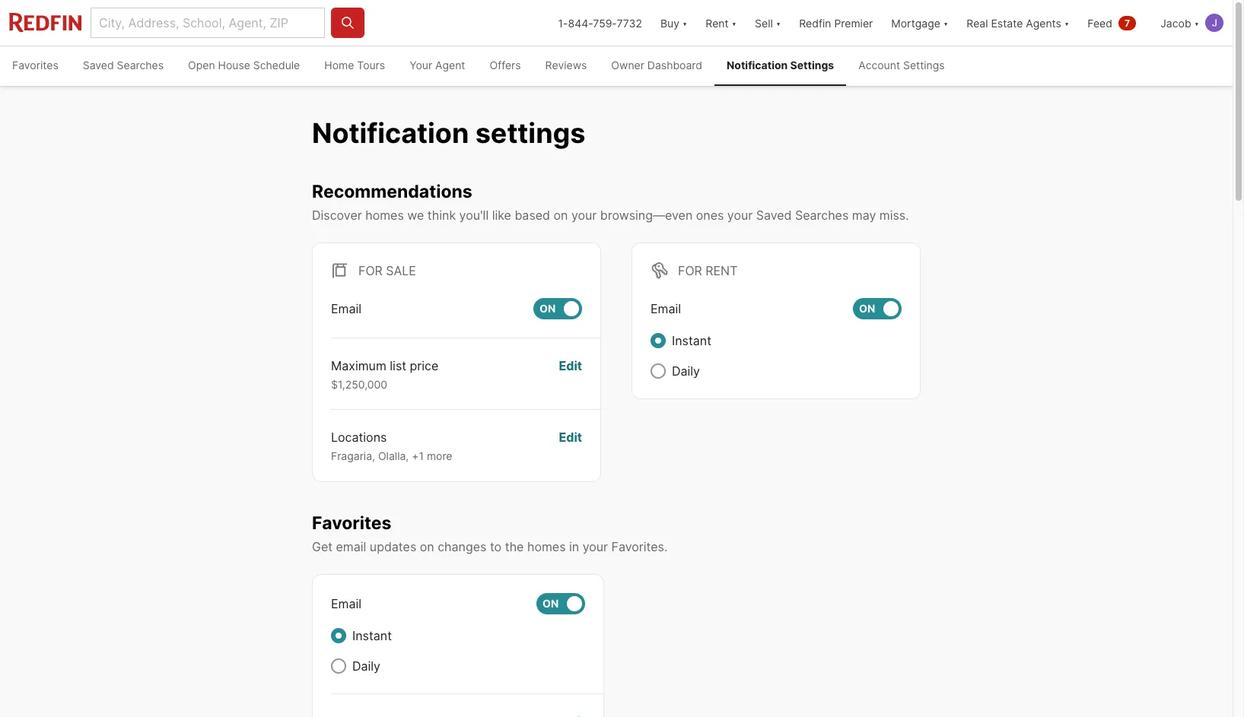 Task type: describe. For each thing, give the bounding box(es) containing it.
favorites for favorites get email updates on changes to the homes in your favorites.
[[312, 513, 392, 534]]

edit for price
[[559, 358, 582, 374]]

for sale
[[359, 263, 416, 278]]

house
[[218, 59, 250, 72]]

▾ for mortgage ▾
[[944, 16, 949, 29]]

your
[[410, 59, 433, 72]]

▾ for jacob ▾
[[1195, 16, 1200, 29]]

discover
[[312, 208, 362, 223]]

edit for olalla,
[[559, 430, 582, 446]]

759-
[[593, 16, 617, 29]]

reviews
[[546, 59, 587, 72]]

email
[[336, 539, 366, 555]]

1-
[[558, 16, 568, 29]]

edit button for olalla,
[[559, 429, 582, 463]]

buy ▾ button
[[661, 0, 688, 46]]

feed
[[1088, 16, 1113, 29]]

account settings
[[859, 59, 945, 72]]

notification for notification settings
[[727, 59, 788, 72]]

searches inside the recommendations discover homes we think you'll like based on your browsing—even ones your saved searches may miss.
[[796, 208, 849, 223]]

saved inside the recommendations discover homes we think you'll like based on your browsing—even ones your saved searches may miss.
[[757, 208, 792, 223]]

your agent
[[410, 59, 466, 72]]

think
[[428, 208, 456, 223]]

based
[[515, 208, 550, 223]]

rent
[[706, 16, 729, 29]]

reviews link
[[533, 46, 599, 86]]

open house schedule link
[[176, 46, 312, 86]]

buy ▾
[[661, 16, 688, 29]]

on for rent
[[860, 302, 876, 315]]

account settings link
[[847, 46, 957, 86]]

favorites get email updates on changes to the homes in your favorites.
[[312, 513, 668, 555]]

▾ for sell ▾
[[776, 16, 781, 29]]

jacob ▾
[[1161, 16, 1200, 29]]

owner dashboard link
[[599, 46, 715, 86]]

get
[[312, 539, 333, 555]]

recommendations
[[312, 181, 473, 203]]

account
[[859, 59, 901, 72]]

your right ones
[[728, 208, 753, 223]]

sell
[[755, 16, 773, 29]]

maximum
[[331, 358, 387, 374]]

the
[[505, 539, 524, 555]]

miss.
[[880, 208, 910, 223]]

you'll
[[460, 208, 489, 223]]

sell ▾
[[755, 16, 781, 29]]

7732
[[617, 16, 642, 29]]

more
[[427, 450, 453, 463]]

sell ▾ button
[[746, 0, 790, 46]]

email down email
[[331, 596, 362, 612]]

sell ▾ button
[[755, 0, 781, 46]]

submit search image
[[340, 15, 356, 30]]

$1,250,000
[[331, 378, 387, 391]]

settings
[[476, 116, 586, 150]]

844-
[[568, 16, 593, 29]]

mortgage
[[892, 16, 941, 29]]

buy
[[661, 16, 680, 29]]

redfin premier
[[800, 16, 873, 29]]

City, Address, School, Agent, ZIP search field
[[91, 8, 325, 38]]

saved searches
[[83, 59, 164, 72]]

redfin
[[800, 16, 832, 29]]

instant for instant option corresponding to daily radio
[[352, 628, 392, 644]]

for rent
[[678, 263, 738, 278]]

+1
[[412, 450, 424, 463]]

price
[[410, 358, 439, 374]]

7
[[1125, 17, 1131, 29]]

open house schedule
[[188, 59, 300, 72]]

like
[[492, 208, 512, 223]]

notification settings link
[[715, 46, 847, 86]]

schedule
[[253, 59, 300, 72]]

mortgage ▾
[[892, 16, 949, 29]]

daily for daily option
[[672, 364, 700, 379]]

user photo image
[[1206, 14, 1224, 32]]

mortgage ▾ button
[[883, 0, 958, 46]]

locations
[[331, 430, 387, 446]]

offers link
[[478, 46, 533, 86]]

redfin premier button
[[790, 0, 883, 46]]

tours
[[357, 59, 385, 72]]

on inside favorites get email updates on changes to the homes in your favorites.
[[420, 539, 434, 555]]

email for for rent
[[651, 301, 681, 317]]

real
[[967, 16, 989, 29]]

real estate agents ▾ button
[[958, 0, 1079, 46]]

dashboard
[[648, 59, 703, 72]]

changes
[[438, 539, 487, 555]]

5 ▾ from the left
[[1065, 16, 1070, 29]]

notification settings
[[727, 59, 835, 72]]

may
[[853, 208, 877, 223]]

owner dashboard
[[612, 59, 703, 72]]



Task type: locate. For each thing, give the bounding box(es) containing it.
searches
[[117, 59, 164, 72], [796, 208, 849, 223]]

homes inside favorites get email updates on changes to the homes in your favorites.
[[528, 539, 566, 555]]

offers
[[490, 59, 521, 72]]

instant
[[672, 333, 712, 348], [352, 628, 392, 644]]

browsing—even
[[601, 208, 693, 223]]

1 horizontal spatial on
[[554, 208, 568, 223]]

2 for from the left
[[678, 263, 703, 278]]

daily right daily radio
[[352, 659, 381, 674]]

0 horizontal spatial daily
[[352, 659, 381, 674]]

▾ left user photo
[[1195, 16, 1200, 29]]

1 vertical spatial notification
[[312, 116, 469, 150]]

1 vertical spatial saved
[[757, 208, 792, 223]]

None checkbox
[[853, 298, 902, 320]]

▾ for rent ▾
[[732, 16, 737, 29]]

favorites link
[[0, 46, 71, 86]]

we
[[408, 208, 424, 223]]

fragaria,
[[331, 450, 375, 463]]

saved right favorites link
[[83, 59, 114, 72]]

instant radio for daily option
[[651, 333, 666, 348]]

1 ▾ from the left
[[683, 16, 688, 29]]

settings down mortgage ▾
[[904, 59, 945, 72]]

1 edit from the top
[[559, 358, 582, 374]]

1 horizontal spatial settings
[[904, 59, 945, 72]]

1-844-759-7732 link
[[558, 16, 642, 29]]

1 vertical spatial searches
[[796, 208, 849, 223]]

daily
[[672, 364, 700, 379], [352, 659, 381, 674]]

for for for rent
[[678, 263, 703, 278]]

rent ▾ button
[[706, 0, 737, 46]]

1-844-759-7732
[[558, 16, 642, 29]]

daily right daily option
[[672, 364, 700, 379]]

Instant radio
[[651, 333, 666, 348], [331, 628, 346, 644]]

1 vertical spatial instant
[[352, 628, 392, 644]]

for
[[359, 263, 383, 278], [678, 263, 703, 278]]

0 horizontal spatial favorites
[[12, 59, 58, 72]]

1 horizontal spatial for
[[678, 263, 703, 278]]

1 vertical spatial homes
[[528, 539, 566, 555]]

recommendations discover homes we think you'll like based on your browsing—even ones your saved searches may miss.
[[312, 181, 910, 223]]

instant radio up daily option
[[651, 333, 666, 348]]

for left the rent
[[678, 263, 703, 278]]

1 vertical spatial on
[[420, 539, 434, 555]]

2 edit button from the top
[[559, 429, 582, 463]]

1 edit button from the top
[[559, 357, 582, 392]]

1 horizontal spatial daily
[[672, 364, 700, 379]]

olalla,
[[378, 450, 409, 463]]

settings
[[791, 59, 835, 72], [904, 59, 945, 72]]

settings for notification settings
[[791, 59, 835, 72]]

on right updates
[[420, 539, 434, 555]]

notification settings
[[312, 116, 586, 150]]

on right the based on the left top of page
[[554, 208, 568, 223]]

Daily radio
[[651, 364, 666, 379]]

email for for sale
[[331, 301, 362, 317]]

0 vertical spatial saved
[[83, 59, 114, 72]]

email down for sale
[[331, 301, 362, 317]]

rent ▾ button
[[697, 0, 746, 46]]

notification up recommendations
[[312, 116, 469, 150]]

searches left open
[[117, 59, 164, 72]]

your
[[572, 208, 597, 223], [728, 208, 753, 223], [583, 539, 608, 555]]

ones
[[696, 208, 724, 223]]

real estate agents ▾ link
[[967, 0, 1070, 46]]

2 edit from the top
[[559, 430, 582, 446]]

estate
[[992, 16, 1023, 29]]

saved searches link
[[71, 46, 176, 86]]

rent
[[706, 263, 738, 278]]

▾ right buy
[[683, 16, 688, 29]]

homes
[[366, 208, 404, 223], [528, 539, 566, 555]]

0 vertical spatial on
[[554, 208, 568, 223]]

0 vertical spatial favorites
[[12, 59, 58, 72]]

sale
[[386, 263, 416, 278]]

settings for account settings
[[904, 59, 945, 72]]

notification for notification settings
[[312, 116, 469, 150]]

0 horizontal spatial settings
[[791, 59, 835, 72]]

Daily radio
[[331, 659, 346, 674]]

edit button for price
[[559, 357, 582, 392]]

to
[[490, 539, 502, 555]]

1 vertical spatial favorites
[[312, 513, 392, 534]]

0 vertical spatial instant radio
[[651, 333, 666, 348]]

1 vertical spatial daily
[[352, 659, 381, 674]]

email down for rent on the right top
[[651, 301, 681, 317]]

instant radio for daily radio
[[331, 628, 346, 644]]

▾ for buy ▾
[[683, 16, 688, 29]]

0 vertical spatial edit button
[[559, 357, 582, 392]]

favorites.
[[612, 539, 668, 555]]

daily for daily radio
[[352, 659, 381, 674]]

instant radio up daily radio
[[331, 628, 346, 644]]

▾ right agents
[[1065, 16, 1070, 29]]

1 horizontal spatial saved
[[757, 208, 792, 223]]

0 vertical spatial homes
[[366, 208, 404, 223]]

updates
[[370, 539, 417, 555]]

home
[[325, 59, 354, 72]]

mortgage ▾ button
[[892, 0, 949, 46]]

1 vertical spatial edit button
[[559, 429, 582, 463]]

1 settings from the left
[[791, 59, 835, 72]]

instant for instant option associated with daily option
[[672, 333, 712, 348]]

homes down recommendations
[[366, 208, 404, 223]]

maximum list price $1,250,000
[[331, 358, 439, 391]]

notification
[[727, 59, 788, 72], [312, 116, 469, 150]]

your right the in at the left bottom of the page
[[583, 539, 608, 555]]

your right the based on the left top of page
[[572, 208, 597, 223]]

0 horizontal spatial instant
[[352, 628, 392, 644]]

homes inside the recommendations discover homes we think you'll like based on your browsing—even ones your saved searches may miss.
[[366, 208, 404, 223]]

home tours
[[325, 59, 385, 72]]

list
[[390, 358, 407, 374]]

owner
[[612, 59, 645, 72]]

on inside the recommendations discover homes we think you'll like based on your browsing—even ones your saved searches may miss.
[[554, 208, 568, 223]]

jacob
[[1161, 16, 1192, 29]]

6 ▾ from the left
[[1195, 16, 1200, 29]]

0 vertical spatial instant
[[672, 333, 712, 348]]

in
[[569, 539, 580, 555]]

settings down redfin
[[791, 59, 835, 72]]

0 horizontal spatial homes
[[366, 208, 404, 223]]

agents
[[1026, 16, 1062, 29]]

email
[[331, 301, 362, 317], [651, 301, 681, 317], [331, 596, 362, 612]]

locations fragaria, olalla, +1 more
[[331, 430, 453, 463]]

rent ▾
[[706, 16, 737, 29]]

searches left may
[[796, 208, 849, 223]]

edit
[[559, 358, 582, 374], [559, 430, 582, 446]]

for left "sale"
[[359, 263, 383, 278]]

0 horizontal spatial notification
[[312, 116, 469, 150]]

1 horizontal spatial searches
[[796, 208, 849, 223]]

1 horizontal spatial notification
[[727, 59, 788, 72]]

0 vertical spatial notification
[[727, 59, 788, 72]]

homes left the in at the left bottom of the page
[[528, 539, 566, 555]]

saved right ones
[[757, 208, 792, 223]]

0 horizontal spatial saved
[[83, 59, 114, 72]]

on for sale
[[540, 302, 556, 315]]

premier
[[835, 16, 873, 29]]

0 vertical spatial daily
[[672, 364, 700, 379]]

▾ right mortgage
[[944, 16, 949, 29]]

▾ right sell
[[776, 16, 781, 29]]

agent
[[435, 59, 466, 72]]

1 horizontal spatial instant
[[672, 333, 712, 348]]

0 horizontal spatial instant radio
[[331, 628, 346, 644]]

saved
[[83, 59, 114, 72], [757, 208, 792, 223]]

1 horizontal spatial homes
[[528, 539, 566, 555]]

real estate agents ▾
[[967, 16, 1070, 29]]

your inside favorites get email updates on changes to the homes in your favorites.
[[583, 539, 608, 555]]

0 horizontal spatial on
[[420, 539, 434, 555]]

2 ▾ from the left
[[732, 16, 737, 29]]

1 for from the left
[[359, 263, 383, 278]]

0 horizontal spatial for
[[359, 263, 383, 278]]

4 ▾ from the left
[[944, 16, 949, 29]]

0 horizontal spatial searches
[[117, 59, 164, 72]]

favorites for favorites
[[12, 59, 58, 72]]

notification down sell
[[727, 59, 788, 72]]

1 horizontal spatial favorites
[[312, 513, 392, 534]]

1 horizontal spatial instant radio
[[651, 333, 666, 348]]

0 vertical spatial searches
[[117, 59, 164, 72]]

on
[[554, 208, 568, 223], [420, 539, 434, 555]]

1 vertical spatial edit
[[559, 430, 582, 446]]

open
[[188, 59, 215, 72]]

0 vertical spatial edit
[[559, 358, 582, 374]]

2 settings from the left
[[904, 59, 945, 72]]

for for for sale
[[359, 263, 383, 278]]

your agent link
[[398, 46, 478, 86]]

buy ▾ button
[[652, 0, 697, 46]]

None checkbox
[[534, 298, 582, 320], [537, 593, 585, 615], [534, 298, 582, 320], [537, 593, 585, 615]]

home tours link
[[312, 46, 398, 86]]

favorites inside favorites get email updates on changes to the homes in your favorites.
[[312, 513, 392, 534]]

3 ▾ from the left
[[776, 16, 781, 29]]

▾ right the rent
[[732, 16, 737, 29]]

1 vertical spatial instant radio
[[331, 628, 346, 644]]



Task type: vqa. For each thing, say whether or not it's contained in the screenshot.
(505) within the Map Region
no



